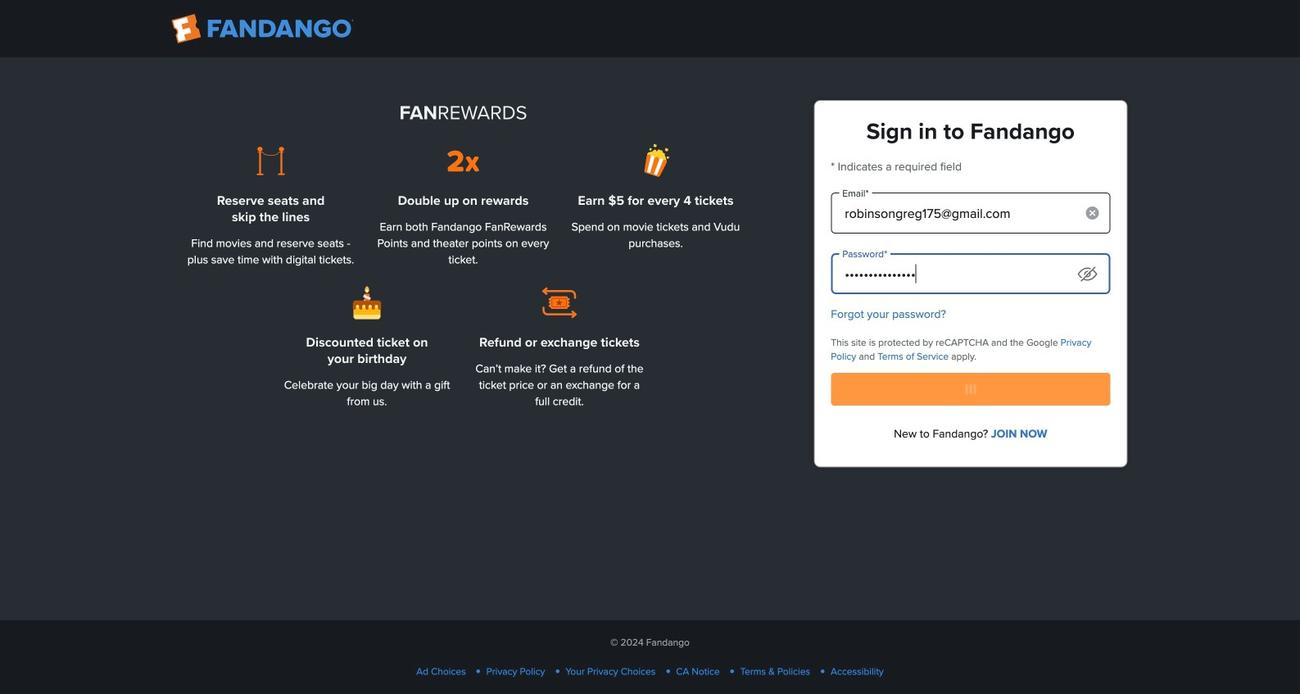 Task type: vqa. For each thing, say whether or not it's contained in the screenshot.
 'Password Field'
yes



Task type: locate. For each thing, give the bounding box(es) containing it.
  password field
[[831, 253, 1110, 294]]

password hide image
[[1078, 267, 1097, 282]]

None submit
[[831, 373, 1110, 406]]

  text field
[[831, 193, 1110, 234]]



Task type: describe. For each thing, give the bounding box(es) containing it.
fandango home image
[[172, 14, 354, 43]]



